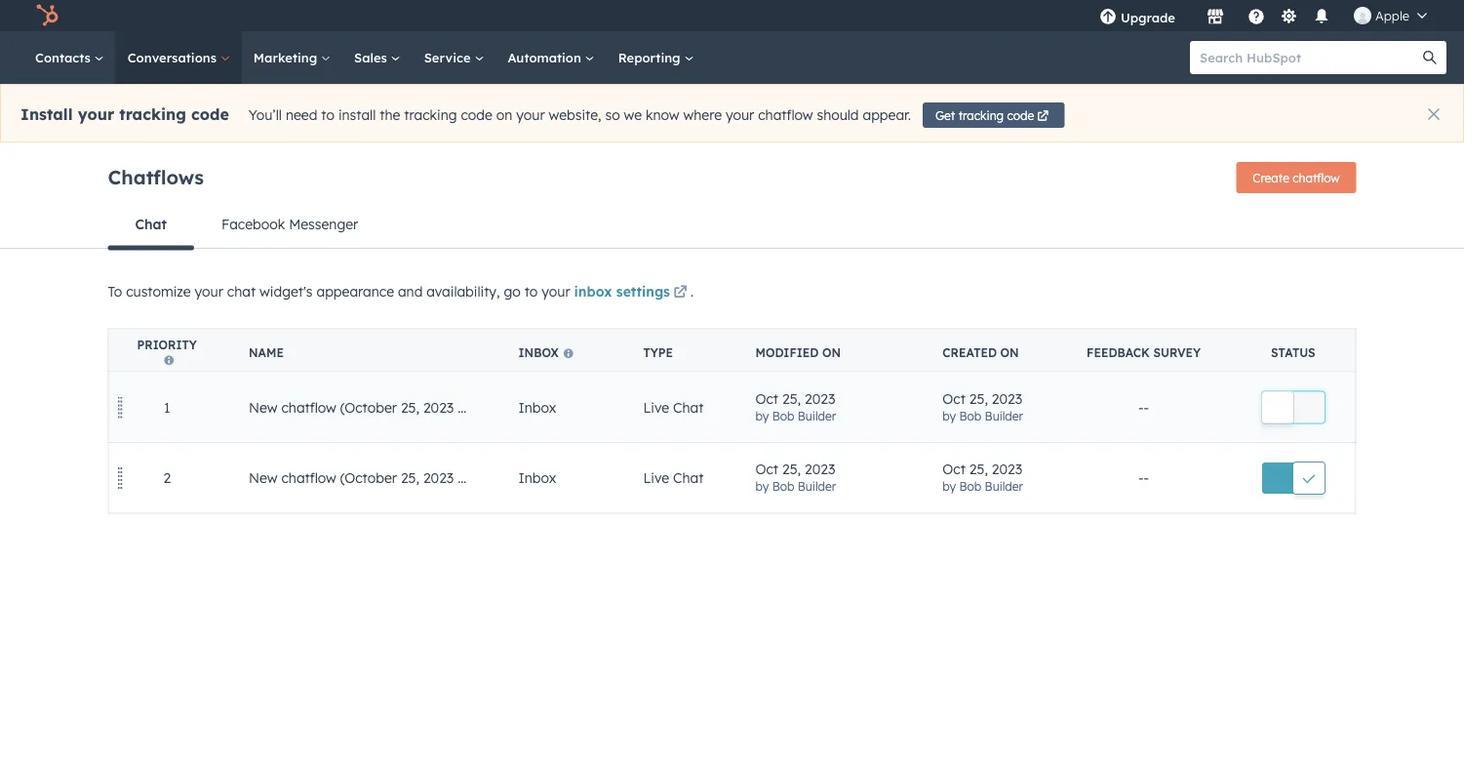 Task type: describe. For each thing, give the bounding box(es) containing it.
notifications image
[[1313, 9, 1331, 26]]

sales
[[354, 49, 391, 65]]

0 horizontal spatial code
[[191, 105, 229, 124]]

help button
[[1240, 0, 1273, 31]]

notifications button
[[1306, 0, 1339, 31]]

live for 2
[[643, 469, 670, 486]]

marketing link
[[242, 31, 343, 84]]

bob builder image
[[1354, 7, 1372, 24]]

marketplaces image
[[1207, 9, 1225, 26]]

appearance
[[317, 283, 394, 300]]

1 horizontal spatial tracking
[[404, 106, 457, 124]]

search button
[[1414, 41, 1447, 74]]

install your tracking code
[[20, 105, 229, 124]]

your left inbox at the top left
[[542, 283, 571, 300]]

navigation containing chat
[[108, 201, 1357, 250]]

on for modified on
[[823, 345, 841, 360]]

get
[[936, 108, 956, 122]]

your right "install"
[[78, 105, 114, 124]]

link opens in a new window image
[[674, 286, 687, 300]]

close image
[[1429, 108, 1440, 120]]

new for new chatflow (october 25, 2023 2:14 pm)
[[249, 399, 278, 416]]

need
[[286, 106, 318, 124]]

status
[[1272, 345, 1316, 360]]

to customize your chat widget's appearance and availability, go to your
[[108, 283, 574, 300]]

chatflow for new chatflow (october 25, 2023 5:20 pm) inbox
[[281, 469, 336, 486]]

where
[[684, 106, 722, 124]]

facebook messenger
[[222, 216, 358, 233]]

customize
[[126, 283, 191, 300]]

create chatflow
[[1253, 170, 1340, 185]]

marketplaces button
[[1195, 0, 1236, 31]]

website,
[[549, 106, 602, 124]]

service
[[424, 49, 475, 65]]

more
[[543, 413, 571, 427]]

2:14
[[458, 399, 483, 416]]

apple
[[1376, 7, 1410, 23]]

your right on
[[517, 106, 545, 124]]

so
[[605, 106, 620, 124]]

chat button
[[108, 201, 194, 250]]

know
[[646, 106, 680, 124]]

service link
[[412, 31, 496, 84]]

type
[[643, 345, 673, 360]]

1 inbox from the top
[[519, 345, 559, 360]]

your right where
[[726, 106, 755, 124]]

name
[[249, 345, 284, 360]]

Search HubSpot search field
[[1191, 41, 1430, 74]]

get tracking code
[[936, 108, 1035, 122]]

messenger
[[289, 216, 358, 233]]

5:20
[[458, 469, 485, 486]]

conversations link
[[116, 31, 242, 84]]

sales link
[[343, 31, 412, 84]]

and
[[398, 283, 423, 300]]

-- for 1
[[1139, 399, 1150, 416]]

menu containing apple
[[1086, 0, 1441, 31]]

.
[[691, 283, 694, 300]]

create
[[1253, 170, 1290, 185]]

link opens in a new window image
[[674, 282, 687, 305]]

settings image
[[1281, 8, 1298, 26]]

0 horizontal spatial tracking
[[119, 105, 186, 124]]

you'll
[[249, 106, 282, 124]]

reporting
[[618, 49, 685, 65]]

install
[[20, 105, 73, 124]]

the
[[380, 106, 401, 124]]

2 horizontal spatial tracking
[[959, 108, 1004, 122]]

get tracking code link
[[923, 102, 1065, 128]]

appear.
[[863, 106, 911, 124]]

contacts
[[35, 49, 94, 65]]

go
[[504, 283, 521, 300]]

hubspot link
[[23, 4, 73, 27]]

on for created on
[[1001, 345, 1019, 360]]



Task type: locate. For each thing, give the bounding box(es) containing it.
chat
[[227, 283, 256, 300]]

2
[[163, 469, 171, 486]]

inbox right 2:14
[[519, 399, 556, 416]]

builder
[[798, 408, 836, 423], [985, 408, 1024, 423], [798, 479, 836, 494], [985, 479, 1024, 494]]

inbox down the go
[[519, 345, 559, 360]]

2 inbox from the top
[[519, 399, 556, 416]]

(october
[[340, 399, 397, 416], [340, 469, 397, 486]]

2 live chat from the top
[[643, 469, 704, 486]]

modified on
[[756, 345, 841, 360]]

more button
[[531, 407, 594, 433]]

oct 25, 2023 by bob builder
[[756, 390, 836, 423], [943, 390, 1024, 423], [756, 461, 836, 494], [943, 461, 1024, 494]]

25,
[[783, 390, 801, 407], [970, 390, 988, 407], [401, 399, 420, 416], [783, 461, 801, 478], [970, 461, 988, 478], [401, 469, 420, 486]]

code inside get tracking code link
[[1008, 108, 1035, 122]]

chatflow for create chatflow
[[1293, 170, 1340, 185]]

automation
[[508, 49, 585, 65]]

1 -- from the top
[[1139, 399, 1150, 416]]

chatflow inside create chatflow button
[[1293, 170, 1340, 185]]

feedback
[[1087, 345, 1150, 360]]

1
[[164, 399, 170, 416]]

conversations
[[128, 49, 220, 65]]

pm) for 2:14
[[487, 399, 512, 416]]

inbox settings link
[[574, 282, 691, 305]]

pm) right 2:14
[[487, 399, 512, 416]]

2023
[[805, 390, 836, 407], [992, 390, 1023, 407], [423, 399, 454, 416], [805, 461, 836, 478], [992, 461, 1023, 478], [423, 469, 454, 486]]

1 horizontal spatial to
[[525, 283, 538, 300]]

to
[[321, 106, 335, 124], [525, 283, 538, 300]]

chatflow for new chatflow (october 25, 2023 2:14 pm)
[[281, 399, 336, 416]]

1 vertical spatial to
[[525, 283, 538, 300]]

survey
[[1154, 345, 1201, 360]]

facebook
[[222, 216, 285, 233]]

to right the "need"
[[321, 106, 335, 124]]

settings
[[617, 283, 670, 300]]

0 vertical spatial --
[[1139, 399, 1150, 416]]

(october for 2:14
[[340, 399, 397, 416]]

2 horizontal spatial code
[[1008, 108, 1035, 122]]

new for new chatflow (october 25, 2023 5:20 pm) inbox
[[249, 469, 278, 486]]

inbox settings
[[574, 283, 670, 300]]

chatflow
[[758, 106, 813, 124], [1293, 170, 1340, 185], [281, 399, 336, 416], [281, 469, 336, 486]]

--
[[1139, 399, 1150, 416], [1139, 469, 1150, 486]]

feedback survey
[[1087, 345, 1201, 360]]

code left the you'll
[[191, 105, 229, 124]]

1 horizontal spatial code
[[461, 106, 493, 124]]

chatflows banner
[[108, 156, 1357, 201]]

0 vertical spatial live chat
[[643, 399, 704, 416]]

-- for 2
[[1139, 469, 1150, 486]]

oct
[[756, 390, 779, 407], [943, 390, 966, 407], [756, 461, 779, 478], [943, 461, 966, 478]]

live chat for 2
[[643, 469, 704, 486]]

by
[[756, 408, 769, 423], [943, 408, 956, 423], [756, 479, 769, 494], [943, 479, 956, 494]]

upgrade
[[1121, 9, 1176, 25]]

pm) right "5:20"
[[488, 469, 513, 486]]

live for 1
[[643, 399, 670, 416]]

created on
[[943, 345, 1019, 360]]

0 vertical spatial inbox
[[519, 345, 559, 360]]

menu
[[1086, 0, 1441, 31]]

1 vertical spatial new
[[249, 469, 278, 486]]

search image
[[1424, 51, 1437, 64]]

(october for 5:20
[[340, 469, 397, 486]]

0 vertical spatial (october
[[340, 399, 397, 416]]

new down name
[[249, 399, 278, 416]]

pm)
[[487, 399, 512, 416], [488, 469, 513, 486]]

chat
[[135, 216, 167, 233], [673, 399, 704, 416], [673, 469, 704, 486]]

new
[[249, 399, 278, 416], [249, 469, 278, 486]]

live chat
[[643, 399, 704, 416], [643, 469, 704, 486]]

0 horizontal spatial on
[[823, 345, 841, 360]]

your
[[78, 105, 114, 124], [517, 106, 545, 124], [726, 106, 755, 124], [195, 283, 223, 300], [542, 283, 571, 300]]

1 horizontal spatial on
[[1001, 345, 1019, 360]]

should
[[817, 106, 859, 124]]

new chatflow (october 25, 2023 5:20 pm) inbox
[[249, 469, 556, 486]]

hubspot image
[[35, 4, 59, 27]]

2 vertical spatial chat
[[673, 469, 704, 486]]

chat inside button
[[135, 216, 167, 233]]

marketing
[[254, 49, 321, 65]]

automation link
[[496, 31, 607, 84]]

to
[[108, 283, 122, 300]]

code
[[191, 105, 229, 124], [461, 106, 493, 124], [1008, 108, 1035, 122]]

new chatflow (october 25, 2023 2:14 pm)
[[249, 399, 512, 416]]

tracking down conversations on the left
[[119, 105, 186, 124]]

1 vertical spatial inbox
[[519, 399, 556, 416]]

2 live from the top
[[643, 469, 670, 486]]

live chat for 1
[[643, 399, 704, 416]]

tracking right the at the top left
[[404, 106, 457, 124]]

3 inbox from the top
[[519, 469, 556, 486]]

navigation
[[108, 201, 1357, 250]]

2 (october from the top
[[340, 469, 397, 486]]

tracking right get
[[959, 108, 1004, 122]]

inbox
[[574, 283, 612, 300]]

1 live chat from the top
[[643, 399, 704, 416]]

1 vertical spatial --
[[1139, 469, 1150, 486]]

-
[[1139, 399, 1144, 416], [1144, 399, 1150, 416], [1139, 469, 1144, 486], [1144, 469, 1150, 486]]

2 -- from the top
[[1139, 469, 1150, 486]]

1 vertical spatial chat
[[673, 399, 704, 416]]

2 on from the left
[[1001, 345, 1019, 360]]

you'll need to install the tracking code on your website, so we know where your chatflow should appear.
[[249, 106, 911, 124]]

1 new from the top
[[249, 399, 278, 416]]

inbox down more
[[519, 469, 556, 486]]

on
[[823, 345, 841, 360], [1001, 345, 1019, 360]]

live
[[643, 399, 670, 416], [643, 469, 670, 486]]

apple button
[[1343, 0, 1439, 31]]

new right 2
[[249, 469, 278, 486]]

install your tracking code alert
[[0, 84, 1465, 142]]

modified
[[756, 345, 819, 360]]

created
[[943, 345, 997, 360]]

facebook messenger button
[[194, 201, 386, 248]]

2 new from the top
[[249, 469, 278, 486]]

widget's
[[260, 283, 313, 300]]

on right modified
[[823, 345, 841, 360]]

install
[[339, 106, 376, 124]]

bob
[[773, 408, 795, 423], [960, 408, 982, 423], [773, 479, 795, 494], [960, 479, 982, 494]]

on right created
[[1001, 345, 1019, 360]]

pm) for 5:20
[[488, 469, 513, 486]]

0 vertical spatial to
[[321, 106, 335, 124]]

create chatflow button
[[1237, 162, 1357, 193]]

on
[[497, 106, 513, 124]]

help image
[[1248, 9, 1266, 26]]

1 live from the top
[[643, 399, 670, 416]]

1 on from the left
[[823, 345, 841, 360]]

1 vertical spatial pm)
[[488, 469, 513, 486]]

chat for 1
[[673, 399, 704, 416]]

your left 'chat'
[[195, 283, 223, 300]]

(october up new chatflow (october 25, 2023 5:20 pm) inbox
[[340, 399, 397, 416]]

2 vertical spatial inbox
[[519, 469, 556, 486]]

1 (october from the top
[[340, 399, 397, 416]]

1 vertical spatial (october
[[340, 469, 397, 486]]

0 vertical spatial live
[[643, 399, 670, 416]]

chat for 2
[[673, 469, 704, 486]]

0 vertical spatial new
[[249, 399, 278, 416]]

1 vertical spatial live chat
[[643, 469, 704, 486]]

chatflows
[[108, 164, 204, 189]]

availability,
[[427, 283, 500, 300]]

contacts link
[[23, 31, 116, 84]]

priority
[[137, 338, 197, 352]]

0 vertical spatial chat
[[135, 216, 167, 233]]

reporting link
[[607, 31, 706, 84]]

chatflow inside the install your tracking code alert
[[758, 106, 813, 124]]

0 horizontal spatial to
[[321, 106, 335, 124]]

0 vertical spatial pm)
[[487, 399, 512, 416]]

inbox
[[519, 345, 559, 360], [519, 399, 556, 416], [519, 469, 556, 486]]

code left on
[[461, 106, 493, 124]]

(october down new chatflow (october 25, 2023 2:14 pm)
[[340, 469, 397, 486]]

to inside the install your tracking code alert
[[321, 106, 335, 124]]

upgrade image
[[1100, 9, 1117, 26]]

code right get
[[1008, 108, 1035, 122]]

we
[[624, 106, 642, 124]]

settings link
[[1277, 5, 1302, 26]]

to right the go
[[525, 283, 538, 300]]

1 vertical spatial live
[[643, 469, 670, 486]]



Task type: vqa. For each thing, say whether or not it's contained in the screenshot.
-
yes



